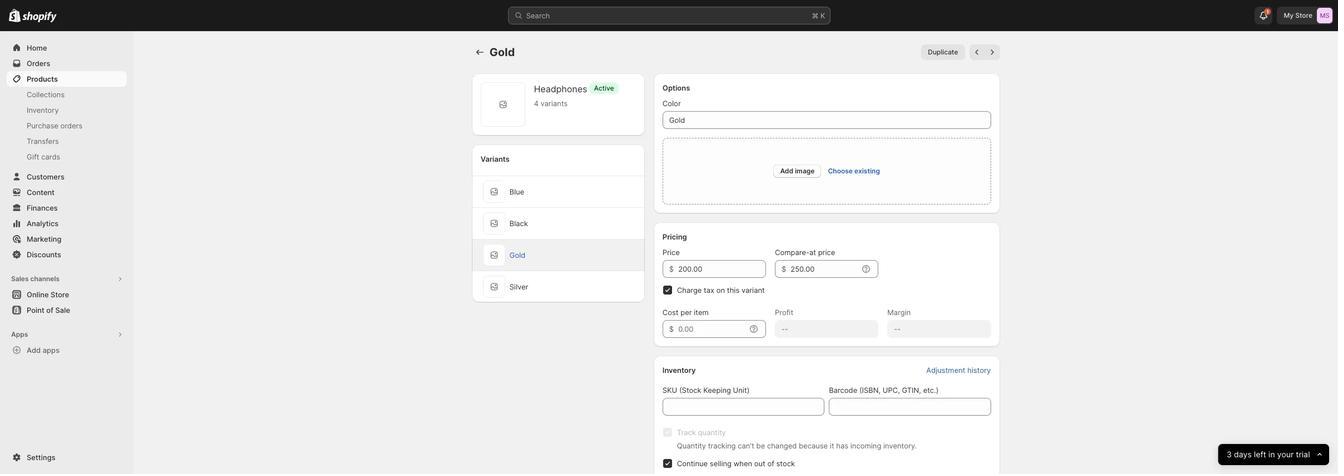 Task type: describe. For each thing, give the bounding box(es) containing it.
analytics link
[[7, 216, 127, 231]]

apps button
[[7, 327, 127, 343]]

sku (stock keeping unit)
[[663, 386, 750, 395]]

history
[[968, 366, 991, 375]]

headphones
[[534, 83, 588, 95]]

products link
[[7, 71, 127, 87]]

per
[[681, 308, 692, 317]]

incoming
[[851, 442, 882, 450]]

track quantity
[[677, 428, 726, 437]]

1 horizontal spatial shopify image
[[22, 12, 57, 23]]

gift cards link
[[7, 149, 127, 165]]

trial
[[1297, 450, 1311, 460]]

blue
[[510, 187, 525, 196]]

duplicate
[[928, 48, 959, 56]]

quantity
[[677, 442, 706, 450]]

⌘
[[812, 11, 819, 20]]

point of sale button
[[0, 303, 133, 318]]

at
[[810, 248, 816, 257]]

cost
[[663, 308, 679, 317]]

point
[[27, 306, 44, 315]]

etc.)
[[924, 386, 939, 395]]

unit)
[[733, 386, 750, 395]]

$ for price
[[669, 265, 674, 274]]

gift cards
[[27, 152, 60, 161]]

search
[[526, 11, 550, 20]]

online store button
[[0, 287, 133, 303]]

barcode
[[829, 386, 858, 395]]

upc,
[[883, 386, 900, 395]]

in
[[1269, 450, 1276, 460]]

(isbn,
[[860, 386, 881, 395]]

inventory inside inventory link
[[27, 106, 59, 115]]

out
[[755, 459, 766, 468]]

point of sale link
[[7, 303, 127, 318]]

orders
[[60, 121, 83, 130]]

inventory.
[[884, 442, 917, 450]]

my store image
[[1317, 8, 1333, 23]]

1
[[1267, 9, 1269, 14]]

of inside button
[[46, 306, 53, 315]]

transfers
[[27, 137, 59, 146]]

online
[[27, 290, 49, 299]]

1 vertical spatial inventory
[[663, 366, 696, 375]]

sales channels
[[11, 275, 60, 283]]

margin
[[888, 308, 911, 317]]

Price text field
[[679, 260, 766, 278]]

$ for compare-at price
[[782, 265, 787, 274]]

choose
[[828, 167, 853, 175]]

discounts link
[[7, 247, 127, 262]]

3 days left in your trial button
[[1219, 444, 1330, 465]]

analytics
[[27, 219, 59, 228]]

Compare-at price text field
[[791, 260, 859, 278]]

4
[[534, 99, 539, 108]]

days
[[1235, 450, 1252, 460]]

adjustment history
[[927, 366, 991, 375]]

finances
[[27, 204, 58, 212]]

sales
[[11, 275, 29, 283]]

changed
[[767, 442, 797, 450]]

apps
[[43, 346, 60, 355]]

customers link
[[7, 169, 127, 185]]

adjustment history link
[[920, 363, 998, 378]]

online store link
[[7, 287, 127, 303]]

point of sale
[[27, 306, 70, 315]]

tax
[[704, 286, 715, 295]]

tracking
[[708, 442, 736, 450]]

Color text field
[[663, 111, 991, 129]]

content
[[27, 188, 55, 197]]

Margin text field
[[888, 320, 991, 338]]

compare-at price
[[775, 248, 836, 257]]

Barcode (ISBN, UPC, GTIN, etc.) text field
[[829, 398, 991, 416]]

add for add image
[[780, 167, 794, 175]]

Cost per item text field
[[679, 320, 746, 338]]

quantity tracking can't be changed because it has incoming inventory.
[[677, 442, 917, 450]]

can't
[[738, 442, 755, 450]]

k
[[821, 11, 826, 20]]

0 horizontal spatial shopify image
[[9, 9, 21, 22]]

blue link
[[472, 176, 645, 207]]

marketing link
[[7, 231, 127, 247]]

options
[[663, 83, 690, 92]]

$ for cost per item
[[669, 325, 674, 334]]



Task type: locate. For each thing, give the bounding box(es) containing it.
color
[[663, 99, 681, 108]]

add apps
[[27, 346, 60, 355]]

continue
[[677, 459, 708, 468]]

charge tax on this variant
[[677, 286, 765, 295]]

barcode (isbn, upc, gtin, etc.)
[[829, 386, 939, 395]]

inventory up purchase
[[27, 106, 59, 115]]

$ down compare-
[[782, 265, 787, 274]]

content link
[[7, 185, 127, 200]]

0 vertical spatial inventory
[[27, 106, 59, 115]]

purchase orders
[[27, 121, 83, 130]]

⌘ k
[[812, 11, 826, 20]]

$ down cost
[[669, 325, 674, 334]]

store for online store
[[51, 290, 69, 299]]

of left sale
[[46, 306, 53, 315]]

continue selling when out of stock
[[677, 459, 795, 468]]

sales channels button
[[7, 271, 127, 287]]

left
[[1255, 450, 1267, 460]]

when
[[734, 459, 752, 468]]

1 horizontal spatial add
[[780, 167, 794, 175]]

online store
[[27, 290, 69, 299]]

1 vertical spatial of
[[768, 459, 775, 468]]

variant
[[742, 286, 765, 295]]

store
[[1296, 11, 1313, 19], [51, 290, 69, 299]]

discounts
[[27, 250, 61, 259]]

store inside button
[[51, 290, 69, 299]]

cost per item
[[663, 308, 709, 317]]

has
[[837, 442, 849, 450]]

of right out
[[768, 459, 775, 468]]

stock
[[777, 459, 795, 468]]

customers
[[27, 172, 64, 181]]

add apps button
[[7, 343, 127, 358]]

gift
[[27, 152, 39, 161]]

choose existing button
[[828, 167, 880, 175]]

settings link
[[7, 450, 127, 465]]

inventory
[[27, 106, 59, 115], [663, 366, 696, 375]]

1 horizontal spatial inventory
[[663, 366, 696, 375]]

black link
[[472, 208, 645, 239]]

add inside button
[[27, 346, 41, 355]]

finances link
[[7, 200, 127, 216]]

my store
[[1284, 11, 1313, 19]]

1 vertical spatial gold
[[510, 251, 526, 260]]

SKU (Stock Keeping Unit) text field
[[663, 398, 825, 416]]

0 horizontal spatial inventory
[[27, 106, 59, 115]]

sku
[[663, 386, 678, 395]]

of
[[46, 306, 53, 315], [768, 459, 775, 468]]

1 vertical spatial add
[[27, 346, 41, 355]]

add
[[780, 167, 794, 175], [27, 346, 41, 355]]

on
[[717, 286, 725, 295]]

0 horizontal spatial add
[[27, 346, 41, 355]]

variants
[[541, 99, 568, 108]]

1 horizontal spatial of
[[768, 459, 775, 468]]

0 horizontal spatial store
[[51, 290, 69, 299]]

0 vertical spatial store
[[1296, 11, 1313, 19]]

silver link
[[472, 271, 645, 303]]

choose existing
[[828, 167, 880, 175]]

compare-
[[775, 248, 810, 257]]

because
[[799, 442, 828, 450]]

price
[[663, 248, 680, 257]]

pricing
[[663, 232, 687, 241]]

0 vertical spatial gold
[[490, 46, 515, 59]]

gold
[[490, 46, 515, 59], [510, 251, 526, 260]]

channels
[[30, 275, 60, 283]]

store right my on the top right of the page
[[1296, 11, 1313, 19]]

variants
[[481, 155, 510, 164]]

store up sale
[[51, 290, 69, 299]]

0 horizontal spatial of
[[46, 306, 53, 315]]

$ down price
[[669, 265, 674, 274]]

3 days left in your trial
[[1227, 450, 1311, 460]]

sale
[[55, 306, 70, 315]]

selling
[[710, 459, 732, 468]]

shopify image
[[9, 9, 21, 22], [22, 12, 57, 23]]

collections
[[27, 90, 65, 99]]

home
[[27, 43, 47, 52]]

gtin,
[[902, 386, 922, 395]]

adjustment
[[927, 366, 966, 375]]

inventory link
[[7, 102, 127, 118]]

silver
[[510, 283, 529, 291]]

1 vertical spatial store
[[51, 290, 69, 299]]

add for add apps
[[27, 346, 41, 355]]

collections link
[[7, 87, 127, 102]]

(stock
[[680, 386, 702, 395]]

0 vertical spatial of
[[46, 306, 53, 315]]

1 button
[[1255, 7, 1273, 24]]

1 horizontal spatial store
[[1296, 11, 1313, 19]]

home link
[[7, 40, 127, 56]]

this
[[727, 286, 740, 295]]

your
[[1278, 450, 1294, 460]]

purchase
[[27, 121, 58, 130]]

Profit text field
[[775, 320, 879, 338]]

purchase orders link
[[7, 118, 127, 133]]

0 vertical spatial add
[[780, 167, 794, 175]]

add left image
[[780, 167, 794, 175]]

my
[[1284, 11, 1294, 19]]

black
[[510, 219, 528, 228]]

add left apps
[[27, 346, 41, 355]]

store for my store
[[1296, 11, 1313, 19]]

inventory up sku
[[663, 366, 696, 375]]

profit
[[775, 308, 794, 317]]

item
[[694, 308, 709, 317]]

transfers link
[[7, 133, 127, 149]]

cards
[[41, 152, 60, 161]]

products
[[27, 75, 58, 83]]

quantity
[[698, 428, 726, 437]]



Task type: vqa. For each thing, say whether or not it's contained in the screenshot.
the topmost Store
yes



